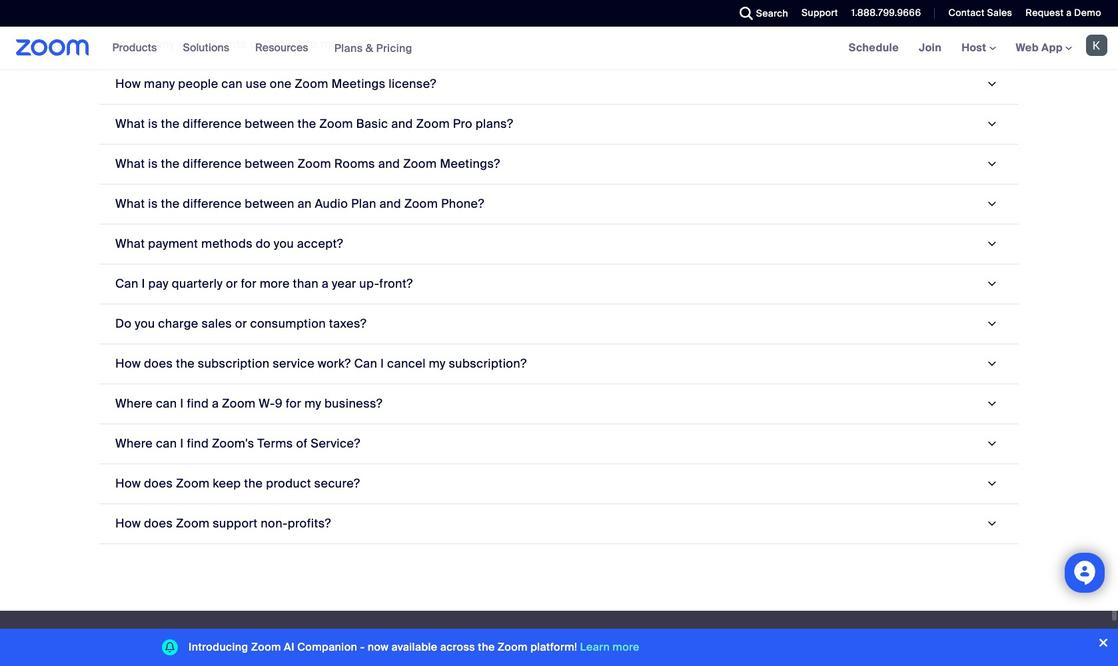 Task type: vqa. For each thing, say whether or not it's contained in the screenshot.


Task type: locate. For each thing, give the bounding box(es) containing it.
a up zoom's
[[212, 396, 219, 412]]

1 horizontal spatial can
[[354, 356, 378, 372]]

business?
[[325, 396, 383, 412]]

profits?
[[288, 516, 331, 532]]

can for a
[[156, 396, 177, 412]]

2 does from the top
[[144, 476, 173, 492]]

language heading
[[791, 630, 844, 644]]

and for plan
[[380, 196, 401, 212]]

right image for do you charge sales or consumption taxes?
[[983, 318, 1001, 330]]

more inside dropdown button
[[260, 276, 290, 292]]

what for what is the difference between the zoom basic and zoom pro plans?
[[115, 116, 145, 132]]

my for subscription?
[[429, 356, 446, 372]]

more
[[260, 276, 290, 292], [613, 641, 640, 655]]

and right rooms at the top left of the page
[[379, 156, 400, 172]]

plans & pricing link
[[335, 41, 413, 55], [335, 41, 413, 55]]

0 vertical spatial sales
[[988, 7, 1013, 19]]

1 what from the top
[[115, 116, 145, 132]]

2 vertical spatial can
[[156, 436, 177, 452]]

for up do you charge sales or consumption taxes?
[[241, 276, 257, 292]]

main content containing how many people can use one zoom meetings license?
[[0, 0, 1119, 611]]

1 find from the top
[[187, 396, 209, 412]]

zoom down download link
[[261, 653, 287, 665]]

1.888.799.9666 down sales link
[[443, 653, 513, 665]]

audio
[[315, 196, 348, 212]]

1 vertical spatial where
[[115, 436, 153, 452]]

0 horizontal spatial my
[[305, 396, 322, 412]]

where can i find zoom's terms of service?
[[115, 436, 361, 452]]

difference for zoom
[[183, 156, 242, 172]]

is
[[148, 116, 158, 132], [148, 156, 158, 172], [148, 196, 158, 212]]

support right search
[[802, 7, 839, 19]]

find inside dropdown button
[[187, 436, 209, 452]]

does inside how does zoom support non-profits? dropdown button
[[144, 516, 173, 532]]

is inside what is the difference between zoom rooms and zoom meetings? dropdown button
[[148, 156, 158, 172]]

3 right image from the top
[[983, 278, 1001, 290]]

3 what from the top
[[115, 196, 145, 212]]

1 vertical spatial more
[[613, 641, 640, 655]]

right image inside how does the subscription service work? can i cancel my subscription? dropdown button
[[983, 358, 1001, 370]]

or for quarterly
[[226, 276, 238, 292]]

right image inside how many people can use one zoom meetings license? dropdown button
[[983, 78, 1001, 90]]

can left the pay on the left of the page
[[115, 276, 139, 292]]

about heading
[[95, 630, 237, 644]]

test zoom
[[617, 653, 665, 665]]

3 how from the top
[[115, 476, 141, 492]]

what inside what is the difference between an audio plan and zoom phone? dropdown button
[[115, 196, 145, 212]]

introducing
[[189, 641, 248, 655]]

find
[[187, 396, 209, 412], [187, 436, 209, 452]]

2 vertical spatial difference
[[183, 196, 242, 212]]

more inside footer
[[613, 641, 640, 655]]

sales
[[988, 7, 1013, 19], [443, 630, 473, 644]]

1 horizontal spatial support
[[802, 7, 839, 19]]

1 right image from the top
[[983, 78, 1001, 90]]

2 where from the top
[[115, 436, 153, 452]]

0 vertical spatial does
[[144, 356, 173, 372]]

what is the difference between zoom rooms and zoom meetings? button
[[99, 145, 1020, 185]]

zoom left platform! at the bottom
[[498, 641, 528, 655]]

i
[[142, 276, 145, 292], [381, 356, 384, 372], [180, 396, 184, 412], [180, 436, 184, 452]]

2 how from the top
[[115, 356, 141, 372]]

0 vertical spatial can
[[222, 76, 243, 92]]

what for what is the difference between an audio plan and zoom phone?
[[115, 196, 145, 212]]

4 what from the top
[[115, 236, 145, 252]]

3 difference from the top
[[183, 196, 242, 212]]

how many people can use one zoom meetings license?
[[115, 76, 437, 92]]

0 vertical spatial find
[[187, 396, 209, 412]]

2 is from the top
[[148, 156, 158, 172]]

1.888.799.9666 button
[[842, 0, 925, 27], [852, 7, 922, 19]]

contact
[[949, 7, 985, 19]]

1.888.799.9666 up schedule
[[852, 7, 922, 19]]

2 vertical spatial a
[[212, 396, 219, 412]]

basic
[[356, 116, 388, 132]]

footer
[[0, 611, 1119, 667]]

tab list
[[99, 0, 1020, 545]]

0 vertical spatial support
[[802, 7, 839, 19]]

how for how does zoom keep the product secure?
[[115, 476, 141, 492]]

0 horizontal spatial you
[[135, 316, 155, 332]]

right image for can i pay quarterly or for more than a year up-front?
[[983, 278, 1001, 290]]

you right 'do'
[[135, 316, 155, 332]]

2 what from the top
[[115, 156, 145, 172]]

download link
[[261, 630, 313, 644]]

where for where can i find zoom's terms of service?
[[115, 436, 153, 452]]

1 vertical spatial my
[[305, 396, 322, 412]]

my right 'cancel'
[[429, 356, 446, 372]]

right image inside can i pay quarterly or for more than a year up-front? dropdown button
[[983, 278, 1001, 290]]

join link
[[910, 27, 952, 69]]

right image
[[983, 78, 1001, 90], [983, 238, 1001, 250], [983, 278, 1001, 290], [983, 318, 1001, 330], [983, 358, 1001, 370], [983, 438, 1001, 450], [983, 478, 1001, 490]]

introducing zoom ai companion - now available across the zoom platform! learn more
[[189, 641, 640, 655]]

how
[[115, 76, 141, 92], [115, 356, 141, 372], [115, 476, 141, 492], [115, 516, 141, 532]]

payment
[[148, 236, 198, 252]]

1 vertical spatial between
[[245, 156, 295, 172]]

right image for what payment methods do you accept?
[[983, 238, 1001, 250]]

what is the difference between zoom rooms and zoom meetings?
[[115, 156, 501, 172]]

zoom right one
[[295, 76, 329, 92]]

right image inside what is the difference between the zoom basic and zoom pro plans? dropdown button
[[983, 118, 1001, 130]]

1 vertical spatial sales
[[443, 630, 473, 644]]

does inside how does the subscription service work? can i cancel my subscription? dropdown button
[[144, 356, 173, 372]]

1 is from the top
[[148, 116, 158, 132]]

meetings?
[[440, 156, 501, 172]]

3 does from the top
[[144, 516, 173, 532]]

plans
[[335, 41, 363, 55]]

1 vertical spatial is
[[148, 156, 158, 172]]

how many people can use one zoom meetings license? button
[[99, 65, 1020, 105]]

zoom left support
[[176, 516, 210, 532]]

1 vertical spatial difference
[[183, 156, 242, 172]]

zoom left ai
[[251, 641, 281, 655]]

a left "year"
[[322, 276, 329, 292]]

join
[[920, 41, 942, 55]]

many
[[144, 76, 175, 92]]

1 does from the top
[[144, 356, 173, 372]]

my right 9
[[305, 396, 322, 412]]

what inside what is the difference between zoom rooms and zoom meetings? dropdown button
[[115, 156, 145, 172]]

1 horizontal spatial for
[[286, 396, 302, 412]]

0 vertical spatial between
[[245, 116, 295, 132]]

pricing
[[376, 41, 413, 55]]

1 vertical spatial does
[[144, 476, 173, 492]]

available
[[392, 641, 438, 655]]

&
[[366, 41, 374, 55]]

0 vertical spatial a
[[1067, 7, 1073, 19]]

2 vertical spatial and
[[380, 196, 401, 212]]

support up test zoom link
[[617, 630, 660, 644]]

footer containing about
[[0, 611, 1119, 667]]

0 horizontal spatial more
[[260, 276, 290, 292]]

2 right image from the top
[[983, 158, 1001, 170]]

about
[[95, 630, 127, 644]]

where inside dropdown button
[[115, 396, 153, 412]]

platform!
[[531, 641, 578, 655]]

0 vertical spatial or
[[226, 276, 238, 292]]

between for the
[[245, 116, 295, 132]]

5 right image from the top
[[983, 518, 1001, 530]]

up-
[[360, 276, 380, 292]]

banner
[[0, 27, 1119, 70]]

3 between from the top
[[245, 196, 295, 212]]

can inside dropdown button
[[222, 76, 243, 92]]

is inside what is the difference between the zoom basic and zoom pro plans? dropdown button
[[148, 116, 158, 132]]

0 vertical spatial can
[[115, 276, 139, 292]]

right image
[[983, 118, 1001, 130], [983, 158, 1001, 170], [983, 198, 1001, 210], [983, 398, 1001, 410], [983, 518, 1001, 530]]

you right do
[[274, 236, 294, 252]]

you
[[274, 236, 294, 252], [135, 316, 155, 332]]

and right basic
[[392, 116, 413, 132]]

find inside dropdown button
[[187, 396, 209, 412]]

and right plan
[[380, 196, 401, 212]]

products button
[[112, 27, 163, 69]]

my for business?
[[305, 396, 322, 412]]

3 is from the top
[[148, 196, 158, 212]]

what is the difference between the zoom basic and zoom pro plans?
[[115, 116, 514, 132]]

more left than
[[260, 276, 290, 292]]

0 horizontal spatial can
[[115, 276, 139, 292]]

6 right image from the top
[[983, 438, 1001, 450]]

0 horizontal spatial support
[[617, 630, 660, 644]]

test zoom link
[[617, 653, 665, 665]]

download
[[261, 630, 313, 644]]

0 horizontal spatial sales
[[443, 630, 473, 644]]

1 horizontal spatial more
[[613, 641, 640, 655]]

between up what is the difference between an audio plan and zoom phone?
[[245, 156, 295, 172]]

difference
[[183, 116, 242, 132], [183, 156, 242, 172], [183, 196, 242, 212]]

for right 9
[[286, 396, 302, 412]]

can inside dropdown button
[[156, 436, 177, 452]]

between left an
[[245, 196, 295, 212]]

a inside where can i find a zoom w-9 for my business? dropdown button
[[212, 396, 219, 412]]

demo
[[1075, 7, 1102, 19]]

7 right image from the top
[[983, 478, 1001, 490]]

support inside footer
[[617, 630, 660, 644]]

0 horizontal spatial a
[[212, 396, 219, 412]]

between down how many people can use one zoom meetings license?
[[245, 116, 295, 132]]

zoom left pro
[[416, 116, 450, 132]]

1 right image from the top
[[983, 118, 1001, 130]]

and
[[392, 116, 413, 132], [379, 156, 400, 172], [380, 196, 401, 212]]

is inside what is the difference between an audio plan and zoom phone? dropdown button
[[148, 196, 158, 212]]

can
[[222, 76, 243, 92], [156, 396, 177, 412], [156, 436, 177, 452]]

find for zoom's
[[187, 436, 209, 452]]

more right learn
[[613, 641, 640, 655]]

0 horizontal spatial 1.888.799.9666
[[443, 653, 513, 665]]

or right sales
[[235, 316, 247, 332]]

1 vertical spatial 1.888.799.9666
[[443, 653, 513, 665]]

1 between from the top
[[245, 116, 295, 132]]

i inside where can i find a zoom w-9 for my business? dropdown button
[[180, 396, 184, 412]]

of
[[296, 436, 308, 452]]

1 vertical spatial can
[[156, 396, 177, 412]]

1 vertical spatial find
[[187, 436, 209, 452]]

where for where can i find a zoom w-9 for my business?
[[115, 396, 153, 412]]

where
[[115, 396, 153, 412], [115, 436, 153, 452]]

0 vertical spatial and
[[392, 116, 413, 132]]

support link
[[792, 0, 842, 27], [802, 7, 839, 19], [617, 630, 660, 644]]

across
[[441, 641, 476, 655]]

how does zoom support non-profits? button
[[99, 505, 1020, 545]]

find left zoom's
[[187, 436, 209, 452]]

1 vertical spatial or
[[235, 316, 247, 332]]

a left demo
[[1067, 7, 1073, 19]]

1 horizontal spatial sales
[[988, 7, 1013, 19]]

is for what is the difference between zoom rooms and zoom meetings?
[[148, 156, 158, 172]]

0 vertical spatial more
[[260, 276, 290, 292]]

zoom left w-
[[222, 396, 256, 412]]

2 find from the top
[[187, 436, 209, 452]]

right image inside where can i find a zoom w-9 for my business? dropdown button
[[983, 398, 1001, 410]]

4 right image from the top
[[983, 318, 1001, 330]]

does inside how does zoom keep the product secure? dropdown button
[[144, 476, 173, 492]]

2 difference from the top
[[183, 156, 242, 172]]

1 difference from the top
[[183, 116, 242, 132]]

3 right image from the top
[[983, 198, 1001, 210]]

1 horizontal spatial 1.888.799.9666
[[852, 7, 922, 19]]

between inside what is the difference between zoom rooms and zoom meetings? dropdown button
[[245, 156, 295, 172]]

right image inside the where can i find zoom's terms of service? dropdown button
[[983, 438, 1001, 450]]

test
[[617, 653, 636, 665]]

1 horizontal spatial you
[[274, 236, 294, 252]]

right image inside what payment methods do you accept? dropdown button
[[983, 238, 1001, 250]]

how does zoom keep the product secure? button
[[99, 465, 1020, 505]]

1 where from the top
[[115, 396, 153, 412]]

where can i find a zoom w-9 for my business?
[[115, 396, 383, 412]]

right image inside what is the difference between an audio plan and zoom phone? dropdown button
[[983, 198, 1001, 210]]

ai
[[284, 641, 295, 655]]

4 right image from the top
[[983, 398, 1001, 410]]

1.888.799.9666
[[852, 7, 922, 19], [443, 653, 513, 665]]

does for how does zoom keep the product secure?
[[144, 476, 173, 492]]

2 vertical spatial between
[[245, 196, 295, 212]]

2 between from the top
[[245, 156, 295, 172]]

sales right contact
[[988, 7, 1013, 19]]

0 vertical spatial is
[[148, 116, 158, 132]]

how for how does zoom support non-profits?
[[115, 516, 141, 532]]

cancel
[[387, 356, 426, 372]]

zoom left phone?
[[405, 196, 438, 212]]

0 vertical spatial my
[[429, 356, 446, 372]]

4 how from the top
[[115, 516, 141, 532]]

between for an
[[245, 196, 295, 212]]

1 how from the top
[[115, 76, 141, 92]]

right image for how does the subscription service work? can i cancel my subscription?
[[983, 358, 1001, 370]]

what payment methods do you accept?
[[115, 236, 344, 252]]

for
[[241, 276, 257, 292], [286, 396, 302, 412]]

2 horizontal spatial a
[[1067, 7, 1073, 19]]

right image for phone?
[[983, 198, 1001, 210]]

2 vertical spatial is
[[148, 196, 158, 212]]

do
[[115, 316, 132, 332]]

sales link
[[443, 630, 473, 644]]

where inside dropdown button
[[115, 436, 153, 452]]

between
[[245, 116, 295, 132], [245, 156, 295, 172], [245, 196, 295, 212]]

main content
[[0, 0, 1119, 611]]

0 vertical spatial difference
[[183, 116, 242, 132]]

0 horizontal spatial for
[[241, 276, 257, 292]]

banner containing products
[[0, 27, 1119, 70]]

zoom desktop client
[[261, 653, 357, 665]]

right image inside how does zoom keep the product secure? dropdown button
[[983, 478, 1001, 490]]

language
[[791, 630, 844, 644]]

1 horizontal spatial my
[[429, 356, 446, 372]]

1 horizontal spatial a
[[322, 276, 329, 292]]

profile picture image
[[1087, 35, 1108, 56]]

what inside what is the difference between the zoom basic and zoom pro plans? dropdown button
[[115, 116, 145, 132]]

2 vertical spatial does
[[144, 516, 173, 532]]

how inside dropdown button
[[115, 76, 141, 92]]

how does zoom support non-profits?
[[115, 516, 331, 532]]

can inside dropdown button
[[156, 396, 177, 412]]

1 vertical spatial a
[[322, 276, 329, 292]]

find down subscription
[[187, 396, 209, 412]]

1 vertical spatial and
[[379, 156, 400, 172]]

1 vertical spatial support
[[617, 630, 660, 644]]

between inside what is the difference between the zoom basic and zoom pro plans? dropdown button
[[245, 116, 295, 132]]

right image inside do you charge sales or consumption taxes? dropdown button
[[983, 318, 1001, 330]]

solutions
[[183, 41, 229, 55]]

what inside what payment methods do you accept? dropdown button
[[115, 236, 145, 252]]

sales up 1.888.799.9666 link
[[443, 630, 473, 644]]

can right work?
[[354, 356, 378, 372]]

0 vertical spatial where
[[115, 396, 153, 412]]

or right quarterly
[[226, 276, 238, 292]]

5 right image from the top
[[983, 358, 1001, 370]]

zoom left keep
[[176, 476, 210, 492]]

between inside what is the difference between an audio plan and zoom phone? dropdown button
[[245, 196, 295, 212]]

can i pay quarterly or for more than a year up-front?
[[115, 276, 413, 292]]

0 vertical spatial for
[[241, 276, 257, 292]]

web app
[[1017, 41, 1064, 55]]

2 right image from the top
[[983, 238, 1001, 250]]



Task type: describe. For each thing, give the bounding box(es) containing it.
pro
[[453, 116, 473, 132]]

product information navigation
[[102, 27, 423, 70]]

find for a
[[187, 396, 209, 412]]

phone?
[[441, 196, 485, 212]]

-
[[360, 641, 365, 655]]

1 vertical spatial you
[[135, 316, 155, 332]]

pay
[[148, 276, 169, 292]]

does for how does the subscription service work? can i cancel my subscription?
[[144, 356, 173, 372]]

1 vertical spatial can
[[354, 356, 378, 372]]

desktop
[[290, 653, 328, 665]]

methods
[[201, 236, 253, 252]]

right image inside what is the difference between zoom rooms and zoom meetings? dropdown button
[[983, 158, 1001, 170]]

do you charge sales or consumption taxes?
[[115, 316, 367, 332]]

learn more link
[[581, 641, 640, 655]]

now
[[368, 641, 389, 655]]

product
[[266, 476, 311, 492]]

zoom left meetings?
[[403, 156, 437, 172]]

what for what is the difference between zoom rooms and zoom meetings?
[[115, 156, 145, 172]]

1.888.799.9666 link
[[443, 653, 513, 665]]

than
[[293, 276, 319, 292]]

year
[[332, 276, 357, 292]]

can for zoom's
[[156, 436, 177, 452]]

how does zoom keep the product secure?
[[115, 476, 360, 492]]

solutions button
[[183, 27, 235, 69]]

resources
[[255, 41, 309, 55]]

client
[[330, 653, 357, 665]]

schedule
[[849, 41, 900, 55]]

how does the subscription service work? can i cancel my subscription? button
[[99, 345, 1020, 385]]

where can i find zoom's terms of service? button
[[99, 425, 1020, 465]]

what is the difference between an audio plan and zoom phone? button
[[99, 185, 1020, 225]]

meetings
[[332, 76, 386, 92]]

w-
[[259, 396, 275, 412]]

a inside can i pay quarterly or for more than a year up-front? dropdown button
[[322, 276, 329, 292]]

what is the difference between an audio plan and zoom phone?
[[115, 196, 485, 212]]

right image for how many people can use one zoom meetings license?
[[983, 78, 1001, 90]]

web
[[1017, 41, 1040, 55]]

i inside how does the subscription service work? can i cancel my subscription? dropdown button
[[381, 356, 384, 372]]

one
[[270, 76, 292, 92]]

tab list containing how many people can use one zoom meetings license?
[[99, 0, 1020, 545]]

host button
[[962, 41, 997, 55]]

front?
[[380, 276, 413, 292]]

zoom left basic
[[320, 116, 353, 132]]

use
[[246, 76, 267, 92]]

subscription
[[198, 356, 270, 372]]

learn
[[581, 641, 610, 655]]

the inside footer
[[478, 641, 495, 655]]

license?
[[389, 76, 437, 92]]

accept?
[[297, 236, 344, 252]]

what for what payment methods do you accept?
[[115, 236, 145, 252]]

difference for an
[[183, 196, 242, 212]]

quarterly
[[172, 276, 223, 292]]

is for what is the difference between an audio plan and zoom phone?
[[148, 196, 158, 212]]

work?
[[318, 356, 351, 372]]

1 vertical spatial for
[[286, 396, 302, 412]]

keep
[[213, 476, 241, 492]]

search button
[[730, 0, 792, 27]]

and for basic
[[392, 116, 413, 132]]

right image for pro
[[983, 118, 1001, 130]]

right image inside how does zoom support non-profits? dropdown button
[[983, 518, 1001, 530]]

between for zoom
[[245, 156, 295, 172]]

i inside the where can i find zoom's terms of service? dropdown button
[[180, 436, 184, 452]]

right image for how does zoom keep the product secure?
[[983, 478, 1001, 490]]

contact sales
[[949, 7, 1013, 19]]

consumption
[[250, 316, 326, 332]]

request
[[1026, 7, 1065, 19]]

zoom inside how does zoom support non-profits? dropdown button
[[176, 516, 210, 532]]

host
[[962, 41, 990, 55]]

0 vertical spatial you
[[274, 236, 294, 252]]

difference for the
[[183, 116, 242, 132]]

support
[[213, 516, 258, 532]]

where can i find a zoom w-9 for my business? button
[[99, 385, 1020, 425]]

web app button
[[1017, 41, 1073, 55]]

rooms
[[335, 156, 375, 172]]

an
[[298, 196, 312, 212]]

9
[[275, 396, 283, 412]]

secure?
[[314, 476, 360, 492]]

or for sales
[[235, 316, 247, 332]]

zoom logo image
[[16, 39, 89, 56]]

right image for where can i find zoom's terms of service?
[[983, 438, 1001, 450]]

service?
[[311, 436, 361, 452]]

plans & pricing
[[335, 41, 413, 55]]

zoom's
[[212, 436, 254, 452]]

how for how many people can use one zoom meetings license?
[[115, 76, 141, 92]]

can i pay quarterly or for more than a year up-front? button
[[99, 265, 1020, 305]]

do you charge sales or consumption taxes? button
[[99, 305, 1020, 345]]

how for how does the subscription service work? can i cancel my subscription?
[[115, 356, 141, 372]]

zoom inside what is the difference between an audio plan and zoom phone? dropdown button
[[405, 196, 438, 212]]

does for how does zoom support non-profits?
[[144, 516, 173, 532]]

schedule link
[[839, 27, 910, 69]]

request a demo
[[1026, 7, 1102, 19]]

is for what is the difference between the zoom basic and zoom pro plans?
[[148, 116, 158, 132]]

i inside can i pay quarterly or for more than a year up-front? dropdown button
[[142, 276, 145, 292]]

plan
[[351, 196, 377, 212]]

do
[[256, 236, 271, 252]]

non-
[[261, 516, 288, 532]]

products
[[112, 41, 157, 55]]

zoom inside how many people can use one zoom meetings license? dropdown button
[[295, 76, 329, 92]]

zoom inside how does zoom keep the product secure? dropdown button
[[176, 476, 210, 492]]

taxes?
[[329, 316, 367, 332]]

zoom down what is the difference between the zoom basic and zoom pro plans?
[[298, 156, 331, 172]]

what payment methods do you accept? button
[[99, 225, 1020, 265]]

service
[[273, 356, 315, 372]]

meetings navigation
[[839, 27, 1119, 70]]

charge
[[158, 316, 199, 332]]

search
[[757, 7, 789, 19]]

sales
[[202, 316, 232, 332]]

what is the difference between the zoom basic and zoom pro plans? button
[[99, 105, 1020, 145]]

right image for business?
[[983, 398, 1001, 410]]

terms
[[258, 436, 293, 452]]

0 vertical spatial 1.888.799.9666
[[852, 7, 922, 19]]

zoom inside where can i find a zoom w-9 for my business? dropdown button
[[222, 396, 256, 412]]

zoom right 'test'
[[639, 653, 665, 665]]

companion
[[297, 641, 358, 655]]



